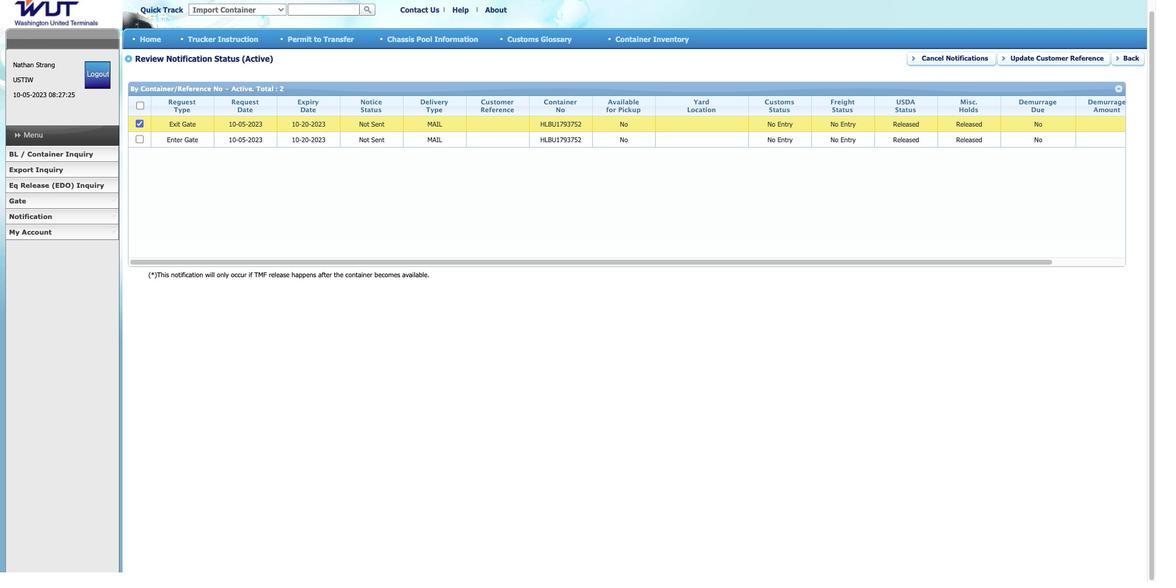 Task type: describe. For each thing, give the bounding box(es) containing it.
export
[[9, 166, 33, 174]]

10-05-2023 08:27:25
[[13, 91, 75, 99]]

nathan
[[13, 61, 34, 68]]

account
[[22, 228, 52, 236]]

eq release (edo) inquiry link
[[5, 178, 119, 193]]

permit to transfer
[[288, 35, 354, 43]]

contact us
[[400, 5, 440, 14]]

inquiry for container
[[66, 150, 93, 158]]

strang
[[36, 61, 55, 68]]

bl / container inquiry
[[9, 150, 93, 158]]

contact
[[400, 5, 428, 14]]

login image
[[85, 61, 111, 89]]

05-
[[23, 91, 32, 99]]

gate
[[9, 197, 26, 205]]

my
[[9, 228, 20, 236]]

contact us link
[[400, 5, 440, 14]]

1 vertical spatial inquiry
[[36, 166, 63, 174]]

10-
[[13, 91, 23, 99]]

to
[[314, 35, 322, 43]]

about link
[[485, 5, 507, 14]]

notification link
[[5, 209, 119, 225]]

/
[[21, 150, 25, 158]]

quick
[[141, 5, 161, 14]]

customs
[[508, 35, 539, 43]]

my account
[[9, 228, 52, 236]]

permit
[[288, 35, 312, 43]]

us
[[430, 5, 440, 14]]

2023
[[32, 91, 47, 99]]

help
[[453, 5, 469, 14]]

home
[[140, 35, 161, 43]]

bl / container inquiry link
[[5, 147, 119, 162]]

information
[[435, 35, 478, 43]]

nathan strang
[[13, 61, 55, 68]]



Task type: locate. For each thing, give the bounding box(es) containing it.
help link
[[453, 5, 469, 14]]

container
[[616, 35, 651, 43], [27, 150, 63, 158]]

customs glossary
[[508, 35, 572, 43]]

quick track
[[141, 5, 183, 14]]

1 horizontal spatial container
[[616, 35, 651, 43]]

about
[[485, 5, 507, 14]]

pool
[[417, 35, 432, 43]]

(edo)
[[52, 181, 74, 189]]

inventory
[[653, 35, 689, 43]]

0 horizontal spatial container
[[27, 150, 63, 158]]

glossary
[[541, 35, 572, 43]]

08:27:25
[[49, 91, 75, 99]]

trucker instruction
[[188, 35, 258, 43]]

chassis pool information
[[387, 35, 478, 43]]

release
[[20, 181, 49, 189]]

my account link
[[5, 225, 119, 240]]

ustiw
[[13, 76, 33, 84]]

inquiry for (edo)
[[77, 181, 104, 189]]

track
[[163, 5, 183, 14]]

0 vertical spatial inquiry
[[66, 150, 93, 158]]

container up export inquiry
[[27, 150, 63, 158]]

inquiry right (edo)
[[77, 181, 104, 189]]

0 vertical spatial container
[[616, 35, 651, 43]]

transfer
[[324, 35, 354, 43]]

None text field
[[288, 4, 360, 16]]

gate link
[[5, 193, 119, 209]]

inquiry
[[66, 150, 93, 158], [36, 166, 63, 174], [77, 181, 104, 189]]

eq release (edo) inquiry
[[9, 181, 104, 189]]

container inventory
[[616, 35, 689, 43]]

inquiry up export inquiry link
[[66, 150, 93, 158]]

trucker
[[188, 35, 216, 43]]

2 vertical spatial inquiry
[[77, 181, 104, 189]]

inquiry down bl / container inquiry
[[36, 166, 63, 174]]

export inquiry link
[[5, 162, 119, 178]]

chassis
[[387, 35, 415, 43]]

export inquiry
[[9, 166, 63, 174]]

eq
[[9, 181, 18, 189]]

container left inventory
[[616, 35, 651, 43]]

container inside the bl / container inquiry link
[[27, 150, 63, 158]]

bl
[[9, 150, 18, 158]]

instruction
[[218, 35, 258, 43]]

notification
[[9, 213, 52, 220]]

1 vertical spatial container
[[27, 150, 63, 158]]



Task type: vqa. For each thing, say whether or not it's contained in the screenshot.
Help link
yes



